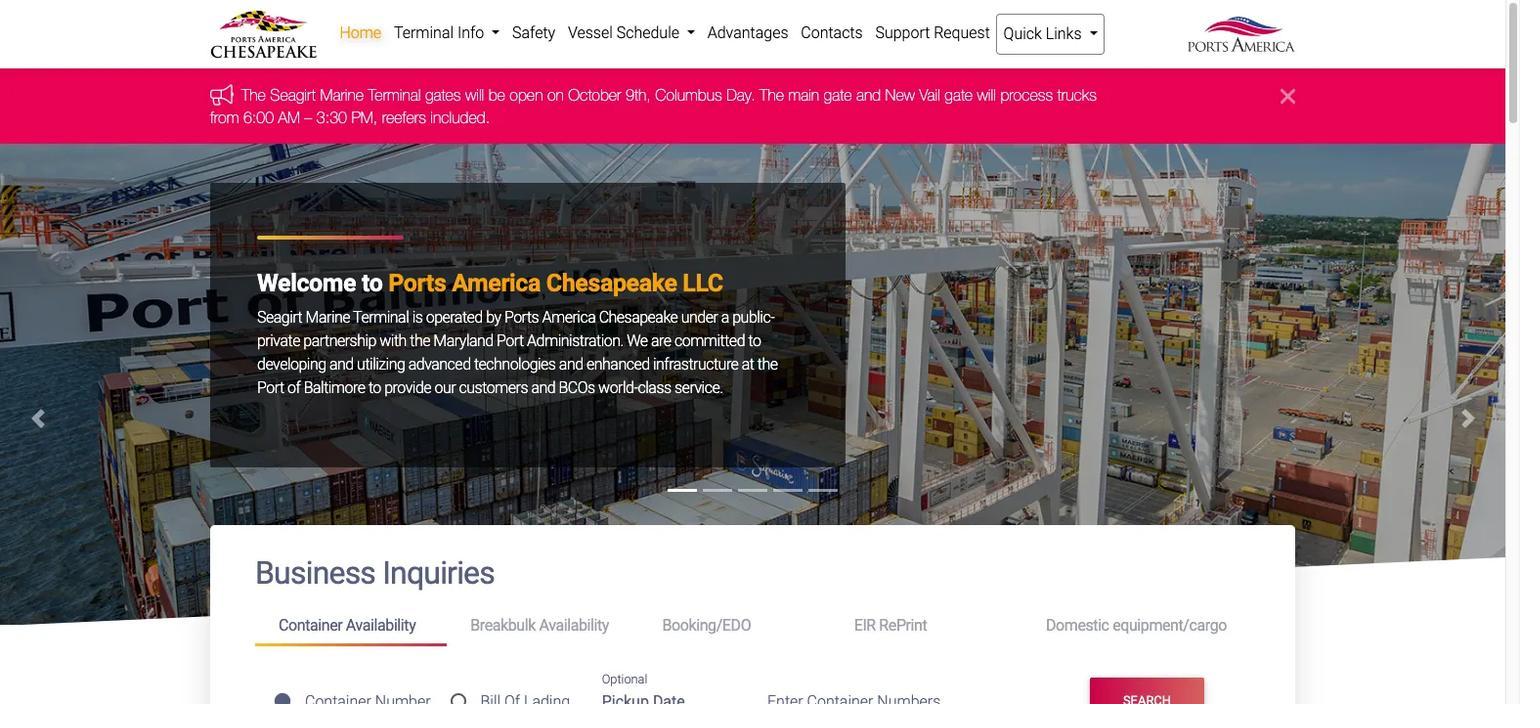Task type: vqa. For each thing, say whether or not it's contained in the screenshot.
columbus
yes



Task type: locate. For each thing, give the bounding box(es) containing it.
1 horizontal spatial gate
[[945, 86, 973, 104]]

1 vertical spatial the
[[758, 355, 778, 373]]

chesapeake inside seagirt marine terminal is operated by ports america chesapeake under a public- private partnership with the maryland port administration.                         we are committed to developing and utilizing advanced technologies and enhanced infrastructure at the port of baltimore to provide                         our customers and bcos world-class service.
[[599, 308, 678, 326]]

gate right the vail
[[945, 86, 973, 104]]

0 vertical spatial america
[[452, 269, 541, 297]]

terminal info
[[394, 23, 488, 42]]

gate right main
[[824, 86, 852, 104]]

america up by
[[452, 269, 541, 297]]

availability
[[346, 616, 416, 635], [539, 616, 609, 635]]

booking/edo
[[662, 616, 751, 635]]

0 horizontal spatial port
[[257, 378, 284, 397]]

0 horizontal spatial will
[[465, 86, 484, 104]]

to down the utilizing
[[369, 378, 381, 397]]

Optional text field
[[602, 686, 738, 704]]

1 horizontal spatial the
[[760, 86, 784, 104]]

0 horizontal spatial gate
[[824, 86, 852, 104]]

at
[[742, 355, 754, 373]]

and
[[856, 86, 881, 104], [329, 355, 354, 373], [559, 355, 583, 373], [531, 378, 556, 397]]

the right at
[[758, 355, 778, 373]]

america
[[452, 269, 541, 297], [542, 308, 596, 326]]

1 vertical spatial terminal
[[368, 86, 421, 104]]

close image
[[1281, 84, 1296, 108]]

eir reprint link
[[831, 608, 1023, 644]]

terminal up the reefers
[[368, 86, 421, 104]]

new
[[885, 86, 915, 104]]

maryland
[[433, 331, 494, 350]]

reprint
[[879, 616, 927, 635]]

0 vertical spatial terminal
[[394, 23, 454, 42]]

port
[[497, 331, 524, 350], [257, 378, 284, 397]]

marine up 3:30
[[320, 86, 364, 104]]

partnership
[[303, 331, 376, 350]]

be
[[489, 86, 505, 104]]

the up 6:00
[[241, 86, 266, 104]]

will left the process
[[977, 86, 996, 104]]

marine inside the seagirt marine terminal gates will be open on october 9th, columbus day. the main gate and new vail gate will process trucks from 6:00 am – 3:30 pm, reefers included.
[[320, 86, 364, 104]]

0 vertical spatial chesapeake
[[546, 269, 677, 297]]

1 vertical spatial marine
[[306, 308, 350, 326]]

trucks
[[1058, 86, 1097, 104]]

business inquiries
[[255, 555, 495, 592]]

breakbulk
[[471, 616, 536, 635]]

availability for container availability
[[346, 616, 416, 635]]

ports up is
[[388, 269, 446, 297]]

seagirt inside the seagirt marine terminal gates will be open on october 9th, columbus day. the main gate and new vail gate will process trucks from 6:00 am – 3:30 pm, reefers included.
[[270, 86, 316, 104]]

seagirt up 'private'
[[257, 308, 302, 326]]

the down is
[[410, 331, 430, 350]]

and left new
[[856, 86, 881, 104]]

to down the public-
[[748, 331, 761, 350]]

we
[[627, 331, 648, 350]]

0 vertical spatial marine
[[320, 86, 364, 104]]

breakbulk availability link
[[447, 608, 639, 644]]

committed
[[675, 331, 745, 350]]

the seagirt marine terminal gates will be open on october 9th, columbus day. the main gate and new vail gate will process trucks from 6:00 am – 3:30 pm, reefers included. link
[[210, 86, 1097, 126]]

1 vertical spatial america
[[542, 308, 596, 326]]

1 horizontal spatial port
[[497, 331, 524, 350]]

port up technologies
[[497, 331, 524, 350]]

1 horizontal spatial ports
[[504, 308, 539, 326]]

port left of
[[257, 378, 284, 397]]

vail
[[920, 86, 941, 104]]

to up with on the top left
[[362, 269, 383, 297]]

vessel
[[568, 23, 613, 42]]

eir reprint
[[854, 616, 927, 635]]

seagirt up am
[[270, 86, 316, 104]]

0 vertical spatial port
[[497, 331, 524, 350]]

0 horizontal spatial the
[[241, 86, 266, 104]]

1 horizontal spatial will
[[977, 86, 996, 104]]

the right "day."
[[760, 86, 784, 104]]

ports
[[388, 269, 446, 297], [504, 308, 539, 326]]

are
[[651, 331, 671, 350]]

availability right breakbulk
[[539, 616, 609, 635]]

marine
[[320, 86, 364, 104], [306, 308, 350, 326]]

the
[[241, 86, 266, 104], [760, 86, 784, 104]]

terminal up with on the top left
[[353, 308, 409, 326]]

terminal left the info
[[394, 23, 454, 42]]

contacts
[[801, 23, 863, 42]]

october
[[568, 86, 621, 104]]

1 horizontal spatial availability
[[539, 616, 609, 635]]

support
[[876, 23, 930, 42]]

welcome
[[257, 269, 356, 297]]

bullhorn image
[[210, 84, 241, 105]]

advanced
[[408, 355, 471, 373]]

the
[[410, 331, 430, 350], [758, 355, 778, 373]]

will left be
[[465, 86, 484, 104]]

terminal
[[394, 23, 454, 42], [368, 86, 421, 104], [353, 308, 409, 326]]

availability down business inquiries
[[346, 616, 416, 635]]

and left bcos
[[531, 378, 556, 397]]

marine up partnership
[[306, 308, 350, 326]]

1 horizontal spatial the
[[758, 355, 778, 373]]

our
[[435, 378, 456, 397]]

0 vertical spatial ports
[[388, 269, 446, 297]]

will
[[465, 86, 484, 104], [977, 86, 996, 104]]

seagirt inside seagirt marine terminal is operated by ports america chesapeake under a public- private partnership with the maryland port administration.                         we are committed to developing and utilizing advanced technologies and enhanced infrastructure at the port of baltimore to provide                         our customers and bcos world-class service.
[[257, 308, 302, 326]]

home
[[340, 23, 381, 42]]

breakbulk availability
[[471, 616, 609, 635]]

2 vertical spatial terminal
[[353, 308, 409, 326]]

terminal inside seagirt marine terminal is operated by ports america chesapeake under a public- private partnership with the maryland port administration.                         we are committed to developing and utilizing advanced technologies and enhanced infrastructure at the port of baltimore to provide                         our customers and bcos world-class service.
[[353, 308, 409, 326]]

2 availability from the left
[[539, 616, 609, 635]]

domestic
[[1046, 616, 1109, 635]]

home link
[[333, 14, 388, 53]]

by
[[486, 308, 501, 326]]

included.
[[431, 108, 490, 126]]

am
[[278, 108, 300, 126]]

service.
[[675, 378, 723, 397]]

ports inside seagirt marine terminal is operated by ports america chesapeake under a public- private partnership with the maryland port administration.                         we are committed to developing and utilizing advanced technologies and enhanced infrastructure at the port of baltimore to provide                         our customers and bcos world-class service.
[[504, 308, 539, 326]]

private
[[257, 331, 300, 350]]

marine inside seagirt marine terminal is operated by ports america chesapeake under a public- private partnership with the maryland port administration.                         we are committed to developing and utilizing advanced technologies and enhanced infrastructure at the port of baltimore to provide                         our customers and bcos world-class service.
[[306, 308, 350, 326]]

0 vertical spatial to
[[362, 269, 383, 297]]

to
[[362, 269, 383, 297], [748, 331, 761, 350], [369, 378, 381, 397]]

pm,
[[351, 108, 378, 126]]

0 vertical spatial seagirt
[[270, 86, 316, 104]]

developing
[[257, 355, 326, 373]]

1 vertical spatial chesapeake
[[599, 308, 678, 326]]

terminal inside the seagirt marine terminal gates will be open on october 9th, columbus day. the main gate and new vail gate will process trucks from 6:00 am – 3:30 pm, reefers included.
[[368, 86, 421, 104]]

1 horizontal spatial america
[[542, 308, 596, 326]]

eir
[[854, 616, 876, 635]]

technologies
[[474, 355, 556, 373]]

gate
[[824, 86, 852, 104], [945, 86, 973, 104]]

2 vertical spatial to
[[369, 378, 381, 397]]

0 horizontal spatial availability
[[346, 616, 416, 635]]

chesapeake
[[546, 269, 677, 297], [599, 308, 678, 326]]

seagirt
[[270, 86, 316, 104], [257, 308, 302, 326]]

utilizing
[[357, 355, 405, 373]]

0 vertical spatial the
[[410, 331, 430, 350]]

1 vertical spatial ports
[[504, 308, 539, 326]]

1 vertical spatial seagirt
[[257, 308, 302, 326]]

ports right by
[[504, 308, 539, 326]]

llc
[[683, 269, 723, 297]]

america up administration.
[[542, 308, 596, 326]]

1 availability from the left
[[346, 616, 416, 635]]



Task type: describe. For each thing, give the bounding box(es) containing it.
safety link
[[506, 14, 562, 53]]

terminal info link
[[388, 14, 506, 53]]

reefers
[[382, 108, 426, 126]]

with
[[380, 331, 407, 350]]

gates
[[425, 86, 461, 104]]

bcos
[[559, 378, 595, 397]]

seagirt marine terminal is operated by ports america chesapeake under a public- private partnership with the maryland port administration.                         we are committed to developing and utilizing advanced technologies and enhanced infrastructure at the port of baltimore to provide                         our customers and bcos world-class service.
[[257, 308, 778, 397]]

info
[[458, 23, 484, 42]]

main
[[789, 86, 820, 104]]

safety
[[512, 23, 556, 42]]

on
[[547, 86, 564, 104]]

0 horizontal spatial ports
[[388, 269, 446, 297]]

inquiries
[[382, 555, 495, 592]]

and down administration.
[[559, 355, 583, 373]]

under
[[681, 308, 718, 326]]

booking/edo link
[[639, 608, 831, 644]]

vessel schedule
[[568, 23, 683, 42]]

0 horizontal spatial the
[[410, 331, 430, 350]]

a
[[721, 308, 729, 326]]

the seagirt marine terminal gates will be open on october 9th, columbus day. the main gate and new vail gate will process trucks from 6:00 am – 3:30 pm, reefers included.
[[210, 86, 1097, 126]]

contacts link
[[795, 14, 869, 53]]

1 the from the left
[[241, 86, 266, 104]]

2 gate from the left
[[945, 86, 973, 104]]

schedule
[[617, 23, 680, 42]]

administration.
[[527, 331, 624, 350]]

6:00
[[243, 108, 274, 126]]

baltimore
[[304, 378, 365, 397]]

day.
[[727, 86, 756, 104]]

Enter Container Numbers text field
[[768, 690, 1069, 704]]

availability for breakbulk availability
[[539, 616, 609, 635]]

from
[[210, 108, 239, 126]]

america inside seagirt marine terminal is operated by ports america chesapeake under a public- private partnership with the maryland port administration.                         we are committed to developing and utilizing advanced technologies and enhanced infrastructure at the port of baltimore to provide                         our customers and bcos world-class service.
[[542, 308, 596, 326]]

is
[[412, 308, 423, 326]]

advantages link
[[701, 14, 795, 53]]

equipment/cargo
[[1113, 616, 1227, 635]]

container
[[279, 616, 343, 635]]

2 will from the left
[[977, 86, 996, 104]]

world-
[[598, 378, 638, 397]]

public-
[[733, 308, 775, 326]]

2 the from the left
[[760, 86, 784, 104]]

ports america chesapeake image
[[0, 144, 1506, 704]]

class
[[638, 378, 671, 397]]

support request
[[876, 23, 990, 42]]

domestic equipment/cargo
[[1046, 616, 1227, 635]]

provide
[[385, 378, 431, 397]]

infrastructure
[[653, 355, 739, 373]]

1 vertical spatial to
[[748, 331, 761, 350]]

9th,
[[626, 86, 651, 104]]

operated
[[426, 308, 483, 326]]

vessel schedule link
[[562, 14, 701, 53]]

1 vertical spatial port
[[257, 378, 284, 397]]

welcome to ports america chesapeake llc
[[257, 269, 723, 297]]

container availability
[[279, 616, 416, 635]]

process
[[1001, 86, 1053, 104]]

terminal inside terminal info link
[[394, 23, 454, 42]]

business
[[255, 555, 376, 592]]

optional
[[602, 672, 648, 686]]

open
[[510, 86, 543, 104]]

domestic equipment/cargo link
[[1023, 608, 1251, 644]]

request
[[934, 23, 990, 42]]

–
[[304, 108, 312, 126]]

support request link
[[869, 14, 997, 53]]

the seagirt marine terminal gates will be open on october 9th, columbus day. the main gate and new vail gate will process trucks from 6:00 am – 3:30 pm, reefers included. alert
[[0, 69, 1506, 144]]

1 gate from the left
[[824, 86, 852, 104]]

3:30
[[317, 108, 347, 126]]

0 horizontal spatial america
[[452, 269, 541, 297]]

enhanced
[[587, 355, 650, 373]]

and inside the seagirt marine terminal gates will be open on october 9th, columbus day. the main gate and new vail gate will process trucks from 6:00 am – 3:30 pm, reefers included.
[[856, 86, 881, 104]]

container availability link
[[255, 608, 447, 647]]

customers
[[459, 378, 528, 397]]

of
[[287, 378, 300, 397]]

columbus
[[655, 86, 722, 104]]

1 will from the left
[[465, 86, 484, 104]]

advantages
[[708, 23, 789, 42]]

and down partnership
[[329, 355, 354, 373]]



